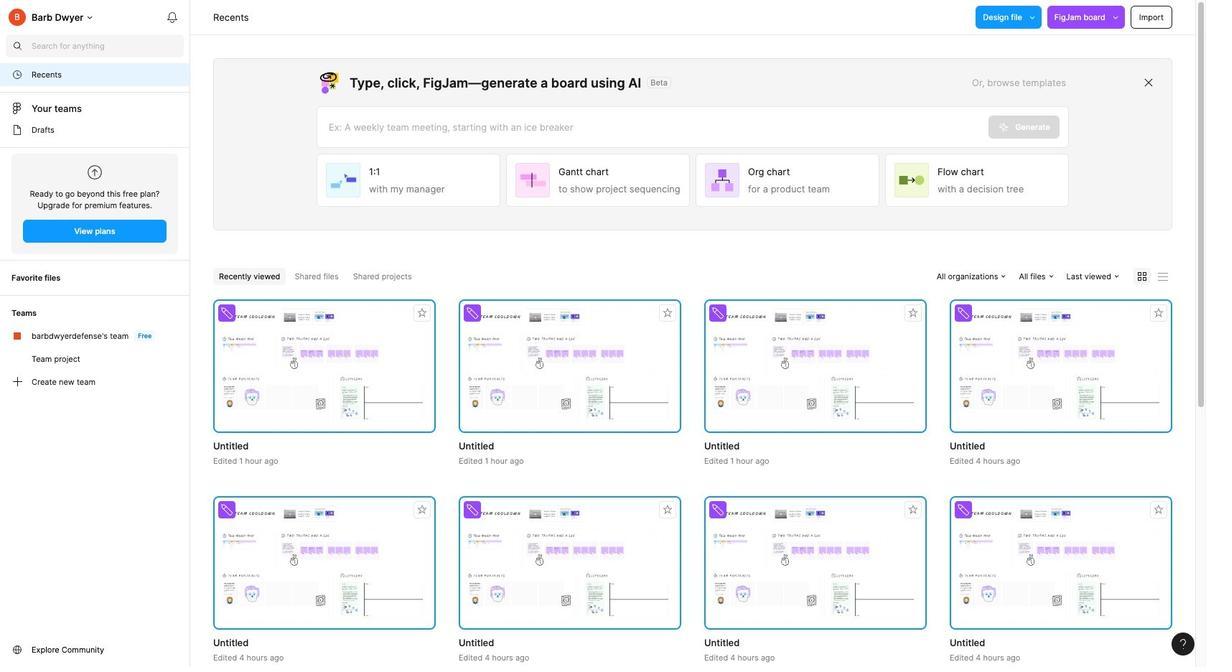 Task type: describe. For each thing, give the bounding box(es) containing it.
help image
[[1181, 639, 1186, 649]]



Task type: locate. For each thing, give the bounding box(es) containing it.
bell 32 image
[[161, 6, 184, 29]]

community 16 image
[[11, 644, 23, 656]]

file thumbnail image
[[220, 309, 429, 424], [466, 309, 674, 424], [712, 309, 920, 424], [957, 309, 1165, 424], [220, 505, 429, 621], [466, 505, 674, 621], [712, 505, 920, 621], [957, 505, 1165, 621]]

recent 16 image
[[11, 69, 23, 80]]

Search for anything text field
[[32, 40, 184, 52]]

search 32 image
[[6, 34, 29, 57]]

page 16 image
[[11, 124, 23, 136]]

Ex: A weekly team meeting, starting with an ice breaker field
[[317, 107, 989, 147]]



Task type: vqa. For each thing, say whether or not it's contained in the screenshot.
Info 16 icon
no



